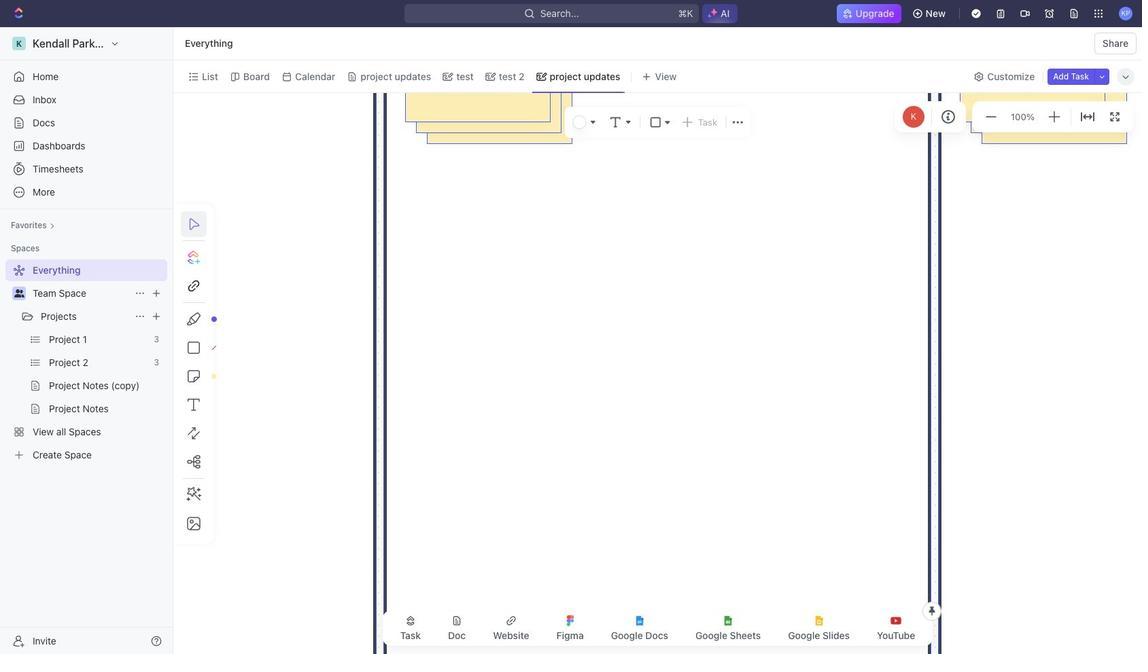 Task type: locate. For each thing, give the bounding box(es) containing it.
user group image
[[14, 290, 24, 298]]

kendall parks's workspace, , element
[[12, 37, 26, 50]]

tree
[[5, 260, 167, 467]]

tree inside sidebar "navigation"
[[5, 260, 167, 467]]

sidebar navigation
[[0, 27, 176, 655]]



Task type: vqa. For each thing, say whether or not it's contained in the screenshot.
THE SIDEBAR navigation
yes



